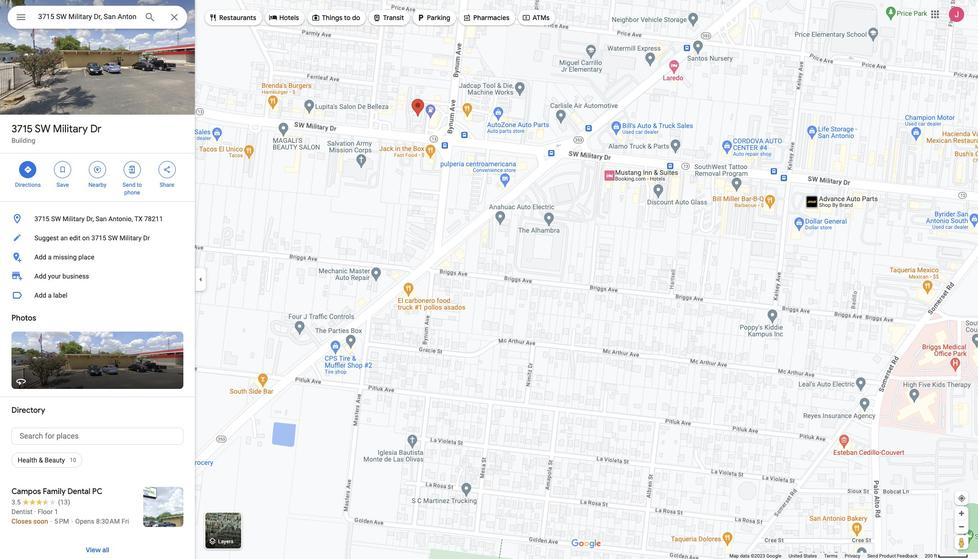 Task type: describe. For each thing, give the bounding box(es) containing it.
antonio,
[[108, 215, 133, 223]]

suggest an edit on 3715 sw military dr button
[[0, 228, 195, 248]]

78211
[[144, 215, 163, 223]]

campos family dental pc
[[11, 487, 102, 496]]

 transit
[[373, 12, 404, 23]]

view all button
[[76, 539, 119, 559]]

beauty
[[45, 456, 65, 464]]

3715 sw military dr, san antonio, tx 78211
[[34, 215, 163, 223]]

map
[[730, 553, 739, 559]]


[[209, 12, 217, 23]]

sw for dr
[[35, 122, 51, 136]]

closes
[[11, 518, 32, 525]]


[[269, 12, 277, 23]]

2 vertical spatial 3715
[[91, 234, 106, 242]]

add for add a missing place
[[34, 253, 46, 261]]

200 ft
[[925, 553, 938, 559]]

a for missing
[[48, 253, 52, 261]]

2 vertical spatial military
[[120, 234, 142, 242]]

states
[[804, 553, 817, 559]]

dr inside 3715 sw military dr building
[[90, 122, 101, 136]]

add for add a label
[[34, 291, 46, 299]]

(13)
[[58, 498, 70, 506]]

label
[[53, 291, 67, 299]]

family
[[43, 487, 66, 496]]

zoom in image
[[959, 510, 966, 517]]

transit
[[383, 13, 404, 22]]

united
[[789, 553, 803, 559]]

1
[[54, 508, 58, 516]]

 parking
[[417, 12, 451, 23]]


[[373, 12, 381, 23]]

add for add your business
[[34, 272, 46, 280]]

missing
[[53, 253, 77, 261]]

send for send to phone
[[123, 182, 135, 188]]

3715 for dr,
[[34, 215, 49, 223]]

a for label
[[48, 291, 52, 299]]

 pharmacies
[[463, 12, 510, 23]]

campos
[[11, 487, 41, 496]]

floor
[[38, 508, 53, 516]]

an
[[60, 234, 68, 242]]

 things to do
[[312, 12, 360, 23]]

edit
[[69, 234, 81, 242]]

sw for dr,
[[51, 215, 61, 223]]

©2023
[[751, 553, 766, 559]]

place
[[78, 253, 94, 261]]

hotels
[[279, 13, 299, 22]]


[[312, 12, 320, 23]]

pc
[[92, 487, 102, 496]]

1 ⋅ from the left
[[50, 518, 53, 525]]


[[522, 12, 531, 23]]

2 horizontal spatial sw
[[108, 234, 118, 242]]

directory
[[11, 406, 45, 415]]

to inside  things to do
[[344, 13, 351, 22]]


[[463, 12, 472, 23]]

terms button
[[825, 553, 838, 559]]

photos
[[11, 313, 36, 323]]

&
[[39, 456, 43, 464]]

data
[[741, 553, 750, 559]]

3715 sw military dr, san antonio, tx 78211 button
[[0, 209, 195, 228]]

add a missing place button
[[0, 248, 195, 267]]

add a label button
[[0, 286, 195, 305]]

directions
[[15, 182, 41, 188]]

do
[[352, 13, 360, 22]]

phone
[[124, 189, 140, 196]]


[[128, 164, 137, 175]]

5 pm
[[54, 518, 69, 525]]

opens
[[75, 518, 94, 525]]

business
[[63, 272, 89, 280]]

dental
[[68, 487, 90, 496]]



Task type: vqa. For each thing, say whether or not it's contained in the screenshot.


Task type: locate. For each thing, give the bounding box(es) containing it.
send
[[123, 182, 135, 188], [868, 553, 879, 559]]

dentist
[[11, 508, 33, 516]]

1 horizontal spatial send
[[868, 553, 879, 559]]

1 a from the top
[[48, 253, 52, 261]]

fri
[[122, 518, 129, 525]]

⋅ left the 5 pm
[[50, 518, 53, 525]]

to inside send to phone
[[137, 182, 142, 188]]


[[93, 164, 102, 175]]

google
[[767, 553, 782, 559]]

google maps element
[[0, 0, 979, 559]]

nearby
[[88, 182, 107, 188]]

view
[[86, 546, 101, 554]]

send product feedback button
[[868, 553, 918, 559]]

military for dr,
[[63, 215, 85, 223]]

 atms
[[522, 12, 550, 23]]

⋅ right the 5 pm
[[71, 518, 74, 525]]

1 vertical spatial a
[[48, 291, 52, 299]]

add inside add a label button
[[34, 291, 46, 299]]

send up phone
[[123, 182, 135, 188]]

health
[[18, 456, 37, 464]]

to left do
[[344, 13, 351, 22]]

building
[[11, 137, 35, 144]]

add your business
[[34, 272, 89, 280]]

·
[[34, 508, 36, 516]]

1 vertical spatial add
[[34, 272, 46, 280]]

3.5
[[11, 498, 21, 506]]

united states button
[[789, 553, 817, 559]]

0 vertical spatial a
[[48, 253, 52, 261]]

8:30 am
[[96, 518, 120, 525]]

sw down antonio,
[[108, 234, 118, 242]]

2 horizontal spatial 3715
[[91, 234, 106, 242]]

add left label
[[34, 291, 46, 299]]

terms
[[825, 553, 838, 559]]

privacy button
[[845, 553, 861, 559]]


[[163, 164, 171, 175]]

dr inside button
[[143, 234, 150, 242]]

footer
[[730, 553, 925, 559]]

1 horizontal spatial dr
[[143, 234, 150, 242]]

add inside add a missing place button
[[34, 253, 46, 261]]

military for dr
[[53, 122, 88, 136]]

0 horizontal spatial 3715
[[11, 122, 33, 136]]

dentist · floor 1 closes soon ⋅ 5 pm ⋅ opens 8:30 am fri
[[11, 508, 129, 525]]

2 a from the top
[[48, 291, 52, 299]]

2 vertical spatial add
[[34, 291, 46, 299]]

3715 right on
[[91, 234, 106, 242]]

0 horizontal spatial to
[[137, 182, 142, 188]]

map data ©2023 google
[[730, 553, 782, 559]]

suggest an edit on 3715 sw military dr
[[34, 234, 150, 242]]

3715 inside 3715 sw military dr building
[[11, 122, 33, 136]]

add a missing place
[[34, 253, 94, 261]]

send for send product feedback
[[868, 553, 879, 559]]

10
[[70, 457, 76, 464]]

200 ft button
[[925, 553, 969, 559]]

none text field inside 3715 sw military dr main content
[[11, 428, 183, 445]]

add a label
[[34, 291, 67, 299]]

3715 SW Military Dr, San Antonio, TX 78211 field
[[8, 6, 187, 29]]

add inside add your business link
[[34, 272, 46, 280]]

restaurants
[[219, 13, 256, 22]]

None field
[[38, 11, 137, 22]]

pharmacies
[[474, 13, 510, 22]]

 search field
[[8, 6, 187, 31]]

3715 up "building"
[[11, 122, 33, 136]]

your
[[48, 272, 61, 280]]

a left missing
[[48, 253, 52, 261]]

0 vertical spatial to
[[344, 13, 351, 22]]

⋅
[[50, 518, 53, 525], [71, 518, 74, 525]]

dr down '78211'
[[143, 234, 150, 242]]

sw
[[35, 122, 51, 136], [51, 215, 61, 223], [108, 234, 118, 242]]

dr,
[[86, 215, 94, 223]]

3715 sw military dr building
[[11, 122, 101, 144]]

military left dr,
[[63, 215, 85, 223]]

 restaurants
[[209, 12, 256, 23]]

0 vertical spatial 3715
[[11, 122, 33, 136]]

None text field
[[11, 428, 183, 445]]

none field inside 3715 sw military dr, san antonio, tx 78211 field
[[38, 11, 137, 22]]

3 add from the top
[[34, 291, 46, 299]]

suggest
[[34, 234, 59, 242]]

3.5 stars 13 reviews image
[[11, 497, 70, 507]]

tx
[[134, 215, 143, 223]]

actions for 3715 sw military dr region
[[0, 153, 195, 201]]

0 horizontal spatial sw
[[35, 122, 51, 136]]

1 vertical spatial sw
[[51, 215, 61, 223]]

 button
[[8, 6, 34, 31]]

1 vertical spatial dr
[[143, 234, 150, 242]]

a left label
[[48, 291, 52, 299]]

send product feedback
[[868, 553, 918, 559]]

soon
[[33, 518, 48, 525]]

add down suggest
[[34, 253, 46, 261]]

add your business link
[[0, 267, 195, 286]]

all
[[102, 546, 109, 554]]

1 vertical spatial to
[[137, 182, 142, 188]]

1 horizontal spatial 3715
[[34, 215, 49, 223]]

3715 for dr
[[11, 122, 33, 136]]

1 vertical spatial 3715
[[34, 215, 49, 223]]

0 horizontal spatial ⋅
[[50, 518, 53, 525]]

footer inside google maps element
[[730, 553, 925, 559]]

0 horizontal spatial send
[[123, 182, 135, 188]]

show street view coverage image
[[955, 535, 969, 550]]

collapse side panel image
[[195, 274, 206, 285]]

0 vertical spatial send
[[123, 182, 135, 188]]

2 ⋅ from the left
[[71, 518, 74, 525]]

to up phone
[[137, 182, 142, 188]]

military inside 3715 sw military dr building
[[53, 122, 88, 136]]

dr up ''
[[90, 122, 101, 136]]

2 vertical spatial sw
[[108, 234, 118, 242]]


[[417, 12, 425, 23]]

0 horizontal spatial dr
[[90, 122, 101, 136]]

military
[[53, 122, 88, 136], [63, 215, 85, 223], [120, 234, 142, 242]]

parking
[[427, 13, 451, 22]]

united states
[[789, 553, 817, 559]]

1 horizontal spatial to
[[344, 13, 351, 22]]

0 vertical spatial sw
[[35, 122, 51, 136]]

save
[[57, 182, 69, 188]]

1 horizontal spatial ⋅
[[71, 518, 74, 525]]

military up 
[[53, 122, 88, 136]]

send left "product"
[[868, 553, 879, 559]]

ft
[[935, 553, 938, 559]]

layers
[[218, 539, 234, 545]]

google account: james peterson  
(james.peterson1902@gmail.com) image
[[949, 7, 965, 22]]

200
[[925, 553, 933, 559]]

send inside send to phone
[[123, 182, 135, 188]]

3715 sw military dr main content
[[0, 0, 195, 559]]

view all
[[86, 546, 109, 554]]

to
[[344, 13, 351, 22], [137, 182, 142, 188]]

sw inside 3715 sw military dr building
[[35, 122, 51, 136]]

a
[[48, 253, 52, 261], [48, 291, 52, 299]]

footer containing map data ©2023 google
[[730, 553, 925, 559]]

1 vertical spatial send
[[868, 553, 879, 559]]

sw up an
[[51, 215, 61, 223]]

share
[[160, 182, 174, 188]]

atms
[[533, 13, 550, 22]]


[[24, 164, 32, 175]]

1 vertical spatial military
[[63, 215, 85, 223]]

send inside button
[[868, 553, 879, 559]]

3715
[[11, 122, 33, 136], [34, 215, 49, 223], [91, 234, 106, 242]]

2 add from the top
[[34, 272, 46, 280]]


[[15, 11, 27, 24]]

0 vertical spatial dr
[[90, 122, 101, 136]]


[[58, 164, 67, 175]]

zoom out image
[[959, 523, 966, 530]]

sw up "building"
[[35, 122, 51, 136]]

0 vertical spatial add
[[34, 253, 46, 261]]

1 horizontal spatial sw
[[51, 215, 61, 223]]

feedback
[[898, 553, 918, 559]]

show your location image
[[958, 494, 967, 503]]

1 add from the top
[[34, 253, 46, 261]]

add left your
[[34, 272, 46, 280]]

privacy
[[845, 553, 861, 559]]

3715 up suggest
[[34, 215, 49, 223]]

dr
[[90, 122, 101, 136], [143, 234, 150, 242]]

military down tx
[[120, 234, 142, 242]]

health & beauty 10
[[18, 456, 76, 464]]

 hotels
[[269, 12, 299, 23]]

0 vertical spatial military
[[53, 122, 88, 136]]



